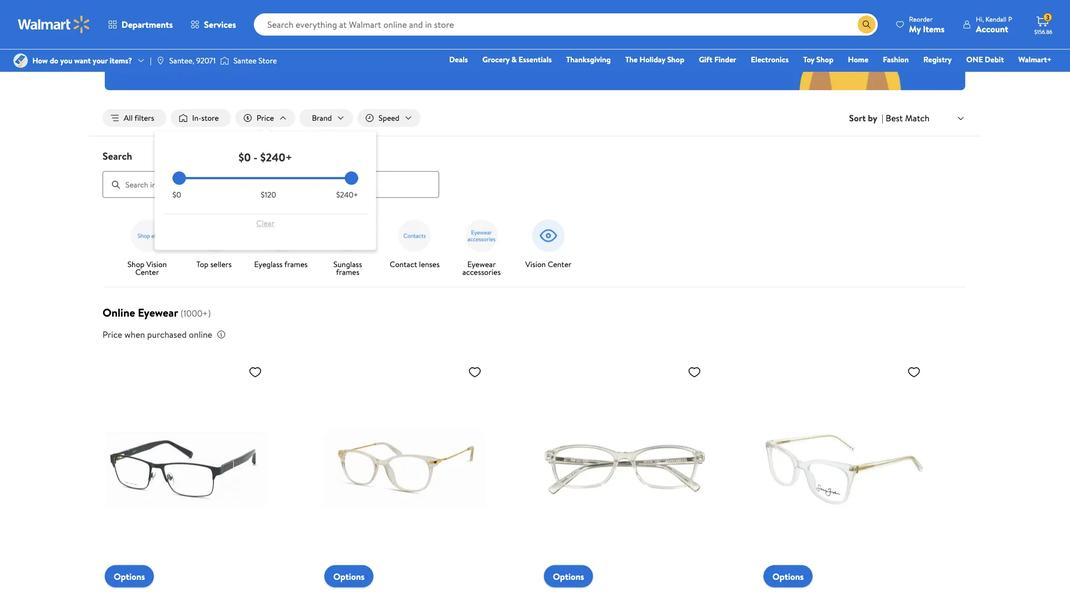 Task type: vqa. For each thing, say whether or not it's contained in the screenshot.
$0
yes



Task type: describe. For each thing, give the bounding box(es) containing it.
top sellers image
[[194, 216, 234, 256]]

1 vertical spatial eyewear
[[138, 305, 178, 321]]

debit
[[985, 54, 1004, 65]]

$0 - $240+
[[239, 149, 292, 165]]

top
[[196, 259, 208, 270]]

shop inside walmart vision center shop eyewear & more.
[[487, 33, 509, 47]]

the
[[625, 54, 638, 65]]

center for shop
[[135, 267, 159, 278]]

frames for eyeglass frames
[[284, 259, 308, 270]]

options link for "dlfl rectangle" image on the left of page
[[105, 566, 154, 588]]

home
[[848, 54, 869, 65]]

$0 for $0
[[173, 190, 181, 200]]

your
[[93, 55, 108, 66]]

contact
[[390, 259, 417, 270]]

santee store
[[233, 55, 277, 66]]

eyewear
[[511, 33, 547, 47]]

all
[[124, 113, 133, 123]]

 image for how do you want your items?
[[13, 54, 28, 68]]

sort and filter section element
[[89, 100, 981, 136]]

grocery & essentials
[[482, 54, 552, 65]]

designer looks for less women's wop69 crystal/gold frames image
[[324, 361, 486, 579]]

purchased
[[147, 329, 187, 341]]

& inside walmart vision center shop eyewear & more.
[[549, 33, 556, 47]]

eyewear accessories image
[[462, 216, 502, 256]]

contact lenses link
[[386, 216, 444, 271]]

departments
[[122, 18, 173, 31]]

clear
[[256, 218, 274, 229]]

options link for the sean john teacup image
[[764, 566, 813, 588]]

sort by |
[[849, 112, 884, 124]]

brand button
[[300, 109, 353, 127]]

by
[[868, 112, 877, 124]]

how do you want your items?
[[32, 55, 132, 66]]

add to favorites list, sean john teacup image
[[907, 365, 921, 379]]

items?
[[110, 55, 132, 66]]

grocery
[[482, 54, 510, 65]]

thanksgiving link
[[561, 54, 616, 65]]

online eyewear (1000+)
[[103, 305, 211, 321]]

store
[[259, 55, 277, 66]]

more.
[[558, 33, 583, 47]]

fashion link
[[878, 54, 914, 65]]

sean john teacup image
[[764, 361, 925, 579]]

in-store button
[[171, 109, 231, 127]]

filters
[[134, 113, 154, 123]]

options for the sean john teacup image
[[773, 571, 804, 583]]

sunglass frames link
[[319, 216, 377, 278]]

in-
[[192, 113, 201, 123]]

speed button
[[357, 109, 421, 127]]

eyeglass frames link
[[252, 216, 310, 271]]

search
[[103, 149, 132, 163]]

grocery & essentials link
[[477, 54, 557, 65]]

lenses
[[419, 259, 440, 270]]

in-store
[[192, 113, 219, 123]]

price when purchased online
[[103, 329, 212, 341]]

search image
[[111, 180, 120, 189]]

when
[[124, 329, 145, 341]]

registry
[[923, 54, 952, 65]]

gift finder link
[[694, 54, 741, 65]]

shop inside shop vision center
[[127, 259, 144, 270]]

thanksgiving
[[566, 54, 611, 65]]

kendall
[[986, 14, 1007, 24]]

fashion
[[883, 54, 909, 65]]

holiday
[[640, 54, 665, 65]]

santee,
[[169, 55, 194, 66]]

eyeglass frames image
[[261, 216, 301, 256]]

0 horizontal spatial &
[[512, 54, 517, 65]]

add to favorites list, designer looks for less women's wop69 crystal/gold frames image
[[468, 365, 482, 379]]

sunglass frames image
[[328, 216, 368, 256]]

center down the vision center image
[[548, 259, 572, 270]]

price for price
[[257, 113, 274, 123]]

brand
[[312, 113, 332, 123]]

$0 range field
[[173, 177, 358, 180]]

walmart+
[[1019, 54, 1052, 65]]

finder
[[714, 54, 736, 65]]

reorder
[[909, 14, 933, 24]]

online
[[103, 305, 135, 321]]

santee, 92071
[[169, 55, 216, 66]]

best
[[886, 112, 903, 124]]

p
[[1008, 14, 1012, 24]]

gift finder
[[699, 54, 736, 65]]

vision center link
[[519, 216, 577, 271]]

Search search field
[[254, 13, 878, 36]]

eyewear accessories link
[[453, 216, 511, 278]]

price for price when purchased online
[[103, 329, 122, 341]]

92071
[[196, 55, 216, 66]]

deals
[[449, 54, 468, 65]]

the holiday shop
[[625, 54, 684, 65]]

speed
[[379, 113, 399, 123]]

1 horizontal spatial $240+
[[336, 190, 358, 200]]

how
[[32, 55, 48, 66]]

walmart image
[[18, 16, 90, 33]]

toy
[[803, 54, 815, 65]]

search icon image
[[862, 20, 871, 29]]

vision center image
[[528, 216, 569, 256]]

sunglass frames
[[334, 259, 362, 278]]

eyewear accessories
[[462, 259, 501, 278]]

walmart vision center shop eyewear & more.
[[447, 9, 623, 47]]

add to favorites list, bio eyes women's be226 hibiscus crystal eyeglass frames image
[[688, 365, 701, 379]]

toy shop link
[[798, 54, 839, 65]]

online
[[189, 329, 212, 341]]



Task type: locate. For each thing, give the bounding box(es) containing it.
price
[[257, 113, 274, 123], [103, 329, 122, 341]]

items
[[923, 23, 945, 35]]

 image
[[156, 56, 165, 65]]

1 vertical spatial |
[[882, 112, 884, 124]]

| inside sort and filter section element
[[882, 112, 884, 124]]

Search in Vision Center shop all search field
[[103, 171, 439, 198]]

$156.86
[[1034, 28, 1053, 35]]

walmart vision center. shop eyewear and more. image
[[105, 0, 965, 90]]

2 options from the left
[[333, 571, 365, 583]]

the holiday shop link
[[620, 54, 689, 65]]

top sellers
[[196, 259, 232, 270]]

center inside walmart vision center shop eyewear & more.
[[569, 9, 623, 33]]

vision
[[517, 9, 565, 33], [146, 259, 167, 270], [525, 259, 546, 270]]

$240 range field
[[173, 177, 358, 180]]

0 horizontal spatial |
[[150, 55, 152, 66]]

toy shop
[[803, 54, 834, 65]]

shop vision center link
[[118, 216, 176, 278]]

0 horizontal spatial $0
[[173, 190, 181, 200]]

4 options link from the left
[[764, 566, 813, 588]]

center for walmart
[[569, 9, 623, 33]]

1 vertical spatial $240+
[[336, 190, 358, 200]]

0 horizontal spatial $240+
[[260, 149, 292, 165]]

walmart+ link
[[1014, 54, 1057, 65]]

registry link
[[918, 54, 957, 65]]

shop
[[487, 33, 509, 47], [667, 54, 684, 65], [816, 54, 834, 65], [127, 259, 144, 270]]

price left the when
[[103, 329, 122, 341]]

0 vertical spatial &
[[549, 33, 556, 47]]

santee
[[233, 55, 257, 66]]

match
[[905, 112, 930, 124]]

shop right 'toy' in the right of the page
[[816, 54, 834, 65]]

eyeglass
[[254, 259, 283, 270]]

frames down sunglass frames image
[[336, 267, 359, 278]]

you
[[60, 55, 72, 66]]

1 vertical spatial &
[[512, 54, 517, 65]]

1 horizontal spatial $0
[[239, 149, 251, 165]]

0 vertical spatial $240+
[[260, 149, 292, 165]]

$120
[[261, 190, 276, 200]]

eyewear up price when purchased online
[[138, 305, 178, 321]]

0 vertical spatial price
[[257, 113, 274, 123]]

1 options from the left
[[114, 571, 145, 583]]

top sellers link
[[185, 216, 243, 271]]

deals link
[[444, 54, 473, 65]]

dlfl rectangle image
[[105, 361, 266, 579]]

price inside dropdown button
[[257, 113, 274, 123]]

0 horizontal spatial eyewear
[[138, 305, 178, 321]]

vision inside walmart vision center shop eyewear & more.
[[517, 9, 565, 33]]

2 options link from the left
[[324, 566, 374, 588]]

1 vertical spatial $0
[[173, 190, 181, 200]]

& left more.
[[549, 33, 556, 47]]

shop vision center
[[127, 259, 167, 278]]

vision for walmart
[[517, 9, 565, 33]]

departments button
[[99, 11, 182, 38]]

 image for santee store
[[220, 55, 229, 66]]

1 horizontal spatial frames
[[336, 267, 359, 278]]

home link
[[843, 54, 874, 65]]

$0 for $0 - $240+
[[239, 149, 251, 165]]

1 options link from the left
[[105, 566, 154, 588]]

$240+ right -
[[260, 149, 292, 165]]

hi,
[[976, 14, 984, 24]]

center up thanksgiving 'link'
[[569, 9, 623, 33]]

center down the shop vision center image
[[135, 267, 159, 278]]

accessories
[[462, 267, 501, 278]]

0 horizontal spatial  image
[[13, 54, 28, 68]]

sellers
[[210, 259, 232, 270]]

frames right eyeglass
[[284, 259, 308, 270]]

0 vertical spatial |
[[150, 55, 152, 66]]

walmart
[[447, 9, 513, 33]]

contact lenses
[[390, 259, 440, 270]]

best match button
[[884, 111, 968, 126]]

&
[[549, 33, 556, 47], [512, 54, 517, 65]]

frames inside sunglass frames
[[336, 267, 359, 278]]

sort
[[849, 112, 866, 124]]

 image right 92071
[[220, 55, 229, 66]]

account
[[976, 23, 1008, 35]]

options link
[[105, 566, 154, 588], [324, 566, 374, 588], [544, 566, 593, 588], [764, 566, 813, 588]]

center inside shop vision center
[[135, 267, 159, 278]]

shop right holiday
[[667, 54, 684, 65]]

gift
[[699, 54, 713, 65]]

|
[[150, 55, 152, 66], [882, 112, 884, 124]]

shop vision center image
[[127, 216, 167, 256]]

1 horizontal spatial  image
[[220, 55, 229, 66]]

$240+
[[260, 149, 292, 165], [336, 190, 358, 200]]

add to favorites list, dlfl rectangle image
[[249, 365, 262, 379]]

0 vertical spatial $0
[[239, 149, 251, 165]]

| right items?
[[150, 55, 152, 66]]

all filters
[[124, 113, 154, 123]]

hi, kendall p account
[[976, 14, 1012, 35]]

$0
[[239, 149, 251, 165], [173, 190, 181, 200]]

services button
[[182, 11, 245, 38]]

sunglass
[[334, 259, 362, 270]]

my
[[909, 23, 921, 35]]

options for bio eyes women's be226 hibiscus crystal eyeglass frames image
[[553, 571, 584, 583]]

do
[[50, 55, 58, 66]]

options for "dlfl rectangle" image on the left of page
[[114, 571, 145, 583]]

essentials
[[519, 54, 552, 65]]

contact lenses image
[[395, 216, 435, 256]]

eyewear
[[467, 259, 496, 270], [138, 305, 178, 321]]

options link for the designer looks for less women's wop69 crystal/gold frames image
[[324, 566, 374, 588]]

vision for shop
[[146, 259, 167, 270]]

1 horizontal spatial price
[[257, 113, 274, 123]]

3 options link from the left
[[544, 566, 593, 588]]

best match
[[886, 112, 930, 124]]

vision inside shop vision center
[[146, 259, 167, 270]]

Walmart Site-Wide search field
[[254, 13, 878, 36]]

(1000+)
[[180, 307, 211, 320]]

shop up grocery
[[487, 33, 509, 47]]

1 horizontal spatial &
[[549, 33, 556, 47]]

1 vertical spatial price
[[103, 329, 122, 341]]

$240+ up sunglass frames image
[[336, 190, 358, 200]]

0 horizontal spatial frames
[[284, 259, 308, 270]]

0 horizontal spatial price
[[103, 329, 122, 341]]

reorder my items
[[909, 14, 945, 35]]

eyewear down the eyewear accessories image
[[467, 259, 496, 270]]

options
[[114, 571, 145, 583], [333, 571, 365, 583], [553, 571, 584, 583], [773, 571, 804, 583]]

4 options from the left
[[773, 571, 804, 583]]

options link for bio eyes women's be226 hibiscus crystal eyeglass frames image
[[544, 566, 593, 588]]

1 horizontal spatial |
[[882, 112, 884, 124]]

center
[[569, 9, 623, 33], [548, 259, 572, 270], [135, 267, 159, 278]]

eyewear inside 'eyewear accessories'
[[467, 259, 496, 270]]

price button
[[236, 109, 295, 127]]

3
[[1046, 13, 1050, 22]]

one debit link
[[961, 54, 1009, 65]]

shop down the shop vision center image
[[127, 259, 144, 270]]

frames for sunglass frames
[[336, 267, 359, 278]]

clear button
[[173, 215, 358, 232]]

1 horizontal spatial eyewear
[[467, 259, 496, 270]]

legal information image
[[217, 330, 226, 339]]

bio eyes women's be226 hibiscus crystal eyeglass frames image
[[544, 361, 706, 579]]

& right grocery
[[512, 54, 517, 65]]

Search search field
[[89, 149, 981, 198]]

one
[[966, 54, 983, 65]]

 image left how
[[13, 54, 28, 68]]

price up $0 - $240+
[[257, 113, 274, 123]]

3 options from the left
[[553, 571, 584, 583]]

0 vertical spatial eyewear
[[467, 259, 496, 270]]

| right by
[[882, 112, 884, 124]]

 image
[[13, 54, 28, 68], [220, 55, 229, 66]]

one debit
[[966, 54, 1004, 65]]

options for the designer looks for less women's wop69 crystal/gold frames image
[[333, 571, 365, 583]]

electronics
[[751, 54, 789, 65]]

eyeglass frames
[[254, 259, 308, 270]]

services
[[204, 18, 236, 31]]



